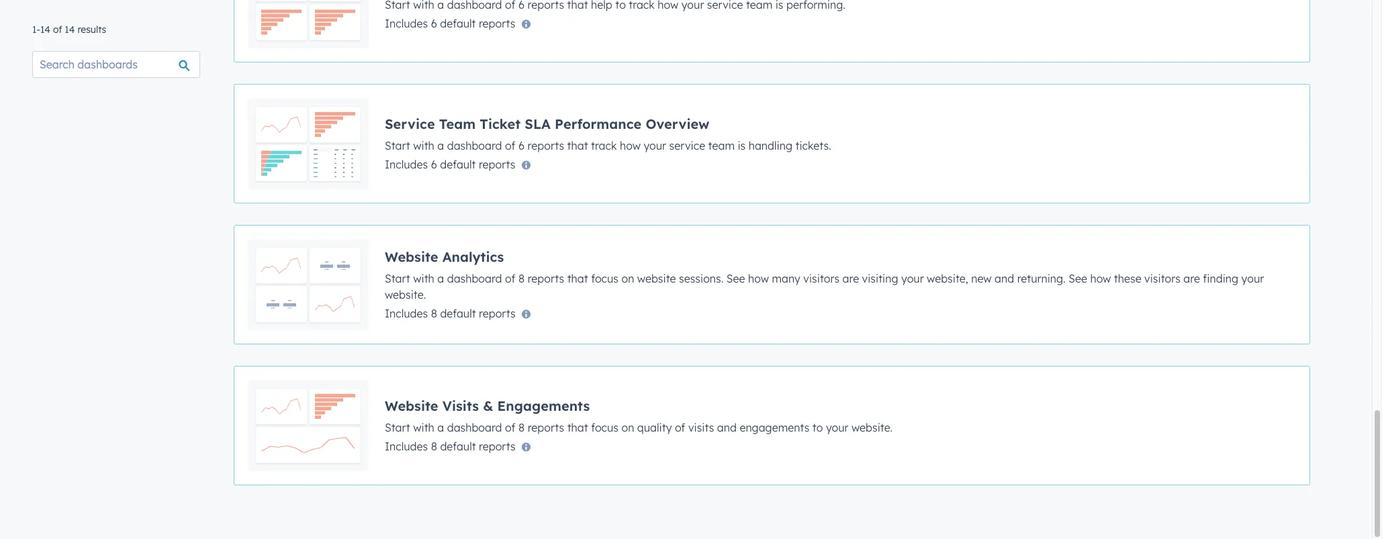 Task type: vqa. For each thing, say whether or not it's contained in the screenshot.


Task type: describe. For each thing, give the bounding box(es) containing it.
tickets.
[[796, 139, 832, 152]]

and inside website visits & engagements start with a dashboard of 8 reports that focus on quality of visits and engagements to your website.
[[718, 421, 737, 434]]

sessions.
[[679, 272, 724, 285]]

includes 8 default reports for analytics
[[385, 307, 516, 320]]

website visits & engagements start with a dashboard of 8 reports that focus on quality of visits and engagements to your website.
[[385, 397, 893, 434]]

1 14 from the left
[[40, 24, 50, 36]]

of inside service team ticket sla performance overview start with a dashboard of 6 reports that track how your service team is handling tickets.
[[505, 139, 516, 152]]

on inside website visits & engagements start with a dashboard of 8 reports that focus on quality of visits and engagements to your website.
[[622, 421, 635, 434]]

visiting
[[863, 272, 899, 285]]

1 visitors from the left
[[804, 272, 840, 285]]

a inside website analytics start with a dashboard of 8 reports that focus on website sessions. see how many visitors are visiting your website, new and returning. see how these visitors are finding your website.
[[438, 272, 444, 285]]

reports inside "checkbox"
[[479, 16, 516, 30]]

includes for service team ticket sla performance overview
[[385, 158, 428, 171]]

website for website visits & engagements
[[385, 397, 438, 414]]

2 14 from the left
[[65, 24, 75, 36]]

engagements
[[740, 421, 810, 434]]

start inside service team ticket sla performance overview start with a dashboard of 6 reports that track how your service team is handling tickets.
[[385, 139, 410, 152]]

visits
[[689, 421, 715, 434]]

a inside service team ticket sla performance overview start with a dashboard of 6 reports that track how your service team is handling tickets.
[[438, 139, 444, 152]]

none checkbox service team ticket sla performance overview
[[234, 84, 1311, 204]]

these
[[1115, 272, 1142, 285]]

performance
[[555, 115, 642, 132]]

Search search field
[[32, 51, 200, 78]]

6 inside includes 6 default reports "checkbox"
[[431, 16, 437, 30]]

how for overview
[[620, 139, 641, 152]]

default for team
[[440, 158, 476, 171]]

dashboard inside website analytics start with a dashboard of 8 reports that focus on website sessions. see how many visitors are visiting your website, new and returning. see how these visitors are finding your website.
[[447, 272, 502, 285]]

1 see from the left
[[727, 272, 746, 285]]

website for website analytics
[[385, 248, 438, 265]]

handling
[[749, 139, 793, 152]]

ticket
[[480, 115, 521, 132]]

start inside website analytics start with a dashboard of 8 reports that focus on website sessions. see how many visitors are visiting your website, new and returning. see how these visitors are finding your website.
[[385, 272, 410, 285]]

website. inside website analytics start with a dashboard of 8 reports that focus on website sessions. see how many visitors are visiting your website, new and returning. see how these visitors are finding your website.
[[385, 288, 426, 301]]

service team ticket sla performance overview start with a dashboard of 6 reports that track how your service team is handling tickets.
[[385, 115, 832, 152]]

8 inside website analytics start with a dashboard of 8 reports that focus on website sessions. see how many visitors are visiting your website, new and returning. see how these visitors are finding your website.
[[519, 272, 525, 285]]

returning.
[[1018, 272, 1066, 285]]

your right finding
[[1242, 272, 1265, 285]]

website
[[638, 272, 676, 285]]

reports inside website analytics start with a dashboard of 8 reports that focus on website sessions. see how many visitors are visiting your website, new and returning. see how these visitors are finding your website.
[[528, 272, 565, 285]]

overview
[[646, 115, 710, 132]]

1-
[[32, 24, 40, 36]]

analytics
[[443, 248, 504, 265]]

that inside website visits & engagements start with a dashboard of 8 reports that focus on quality of visits and engagements to your website.
[[568, 421, 588, 434]]

1-14 of 14 results
[[32, 24, 106, 36]]

how for dashboard
[[749, 272, 769, 285]]

service team ticket sla performance overview image
[[248, 98, 369, 189]]

visits
[[443, 397, 479, 414]]



Task type: locate. For each thing, give the bounding box(es) containing it.
8
[[519, 272, 525, 285], [431, 307, 437, 320], [519, 421, 525, 434], [431, 440, 437, 453]]

reports inside website visits & engagements start with a dashboard of 8 reports that focus on quality of visits and engagements to your website.
[[528, 421, 565, 434]]

0 horizontal spatial and
[[718, 421, 737, 434]]

how left many
[[749, 272, 769, 285]]

2 vertical spatial none checkbox
[[234, 366, 1311, 486]]

Includes 6 default reports checkbox
[[234, 0, 1311, 62]]

0 vertical spatial that
[[568, 139, 588, 152]]

none checkbox website visits & engagements
[[234, 366, 1311, 486]]

website analytics start with a dashboard of 8 reports that focus on website sessions. see how many visitors are visiting your website, new and returning. see how these visitors are finding your website.
[[385, 248, 1265, 301]]

1 vertical spatial that
[[568, 272, 588, 285]]

none checkbox containing website visits & engagements
[[234, 366, 1311, 486]]

1 that from the top
[[568, 139, 588, 152]]

0 vertical spatial on
[[622, 272, 635, 285]]

1 default from the top
[[440, 16, 476, 30]]

a inside website visits & engagements start with a dashboard of 8 reports that focus on quality of visits and engagements to your website.
[[438, 421, 444, 434]]

dashboard
[[447, 139, 502, 152], [447, 272, 502, 285], [447, 421, 502, 434]]

many
[[772, 272, 801, 285]]

dashboard down 'team'
[[447, 139, 502, 152]]

to
[[813, 421, 823, 434]]

that inside service team ticket sla performance overview start with a dashboard of 6 reports that track how your service team is handling tickets.
[[568, 139, 588, 152]]

includes 8 default reports down visits
[[385, 440, 516, 453]]

includes 8 default reports for visits
[[385, 440, 516, 453]]

sla
[[525, 115, 551, 132]]

none checkbox containing website analytics
[[234, 225, 1311, 345]]

and
[[995, 272, 1015, 285], [718, 421, 737, 434]]

1 vertical spatial includes 8 default reports
[[385, 440, 516, 453]]

are left visiting at the bottom right
[[843, 272, 860, 285]]

includes 6 default reports inside "checkbox"
[[385, 16, 516, 30]]

3 includes from the top
[[385, 307, 428, 320]]

dashboard down "analytics"
[[447, 272, 502, 285]]

3 dashboard from the top
[[447, 421, 502, 434]]

2 default from the top
[[440, 158, 476, 171]]

0 vertical spatial and
[[995, 272, 1015, 285]]

on left the quality
[[622, 421, 635, 434]]

1 are from the left
[[843, 272, 860, 285]]

quality
[[638, 421, 672, 434]]

1 vertical spatial dashboard
[[447, 272, 502, 285]]

14
[[40, 24, 50, 36], [65, 24, 75, 36]]

2 horizontal spatial how
[[1091, 272, 1112, 285]]

are
[[843, 272, 860, 285], [1184, 272, 1201, 285]]

how left these
[[1091, 272, 1112, 285]]

0 vertical spatial website
[[385, 248, 438, 265]]

default
[[440, 16, 476, 30], [440, 158, 476, 171], [440, 307, 476, 320], [440, 440, 476, 453]]

2 includes 6 default reports from the top
[[385, 158, 516, 171]]

0 vertical spatial none checkbox
[[234, 84, 1311, 204]]

includes for website analytics
[[385, 307, 428, 320]]

and inside website analytics start with a dashboard of 8 reports that focus on website sessions. see how many visitors are visiting your website, new and returning. see how these visitors are finding your website.
[[995, 272, 1015, 285]]

website inside website visits & engagements start with a dashboard of 8 reports that focus on quality of visits and engagements to your website.
[[385, 397, 438, 414]]

1 on from the top
[[622, 272, 635, 285]]

0 horizontal spatial 14
[[40, 24, 50, 36]]

1 horizontal spatial 14
[[65, 24, 75, 36]]

1 vertical spatial includes 6 default reports
[[385, 158, 516, 171]]

2 see from the left
[[1069, 272, 1088, 285]]

1 start from the top
[[385, 139, 410, 152]]

2 vertical spatial 6
[[431, 158, 437, 171]]

1 vertical spatial with
[[413, 272, 435, 285]]

finding
[[1204, 272, 1239, 285]]

focus
[[591, 272, 619, 285], [591, 421, 619, 434]]

2 vertical spatial with
[[413, 421, 435, 434]]

&
[[483, 397, 494, 414]]

2 that from the top
[[568, 272, 588, 285]]

0 horizontal spatial see
[[727, 272, 746, 285]]

your right to
[[826, 421, 849, 434]]

how inside service team ticket sla performance overview start with a dashboard of 6 reports that track how your service team is handling tickets.
[[620, 139, 641, 152]]

includes 6 default reports inside option
[[385, 158, 516, 171]]

1 a from the top
[[438, 139, 444, 152]]

1 vertical spatial website
[[385, 397, 438, 414]]

1 focus from the top
[[591, 272, 619, 285]]

your right visiting at the bottom right
[[902, 272, 924, 285]]

start
[[385, 139, 410, 152], [385, 272, 410, 285], [385, 421, 410, 434]]

3 with from the top
[[413, 421, 435, 434]]

2 vertical spatial that
[[568, 421, 588, 434]]

1 dashboard from the top
[[447, 139, 502, 152]]

0 vertical spatial dashboard
[[447, 139, 502, 152]]

your down overview
[[644, 139, 667, 152]]

dashboard inside service team ticket sla performance overview start with a dashboard of 6 reports that track how your service team is handling tickets.
[[447, 139, 502, 152]]

is
[[738, 139, 746, 152]]

0 vertical spatial includes 6 default reports
[[385, 16, 516, 30]]

2 visitors from the left
[[1145, 272, 1181, 285]]

reports inside service team ticket sla performance overview start with a dashboard of 6 reports that track how your service team is handling tickets.
[[528, 139, 565, 152]]

of
[[53, 24, 62, 36], [505, 139, 516, 152], [505, 272, 516, 285], [505, 421, 516, 434], [675, 421, 686, 434]]

new
[[972, 272, 992, 285]]

website,
[[927, 272, 969, 285]]

focus left the quality
[[591, 421, 619, 434]]

with inside service team ticket sla performance overview start with a dashboard of 6 reports that track how your service team is handling tickets.
[[413, 139, 435, 152]]

that
[[568, 139, 588, 152], [568, 272, 588, 285], [568, 421, 588, 434]]

2 vertical spatial start
[[385, 421, 410, 434]]

1 horizontal spatial website.
[[852, 421, 893, 434]]

3 default from the top
[[440, 307, 476, 320]]

2 focus from the top
[[591, 421, 619, 434]]

2 vertical spatial a
[[438, 421, 444, 434]]

none checkbox containing service team ticket sla performance overview
[[234, 84, 1311, 204]]

and right visits
[[718, 421, 737, 434]]

1 includes from the top
[[385, 16, 428, 30]]

team
[[709, 139, 735, 152]]

website inside website analytics start with a dashboard of 8 reports that focus on website sessions. see how many visitors are visiting your website, new and returning. see how these visitors are finding your website.
[[385, 248, 438, 265]]

1 horizontal spatial see
[[1069, 272, 1088, 285]]

includes 8 default reports inside website analytics option
[[385, 307, 516, 320]]

see right returning.
[[1069, 272, 1088, 285]]

4 includes from the top
[[385, 440, 428, 453]]

service team performance image
[[248, 0, 369, 48]]

on inside website analytics start with a dashboard of 8 reports that focus on website sessions. see how many visitors are visiting your website, new and returning. see how these visitors are finding your website.
[[622, 272, 635, 285]]

on left website
[[622, 272, 635, 285]]

8 inside website visits & engagements start with a dashboard of 8 reports that focus on quality of visits and engagements to your website.
[[519, 421, 525, 434]]

includes 8 default reports
[[385, 307, 516, 320], [385, 440, 516, 453]]

2 vertical spatial dashboard
[[447, 421, 502, 434]]

and right the new
[[995, 272, 1015, 285]]

that inside website analytics start with a dashboard of 8 reports that focus on website sessions. see how many visitors are visiting your website, new and returning. see how these visitors are finding your website.
[[568, 272, 588, 285]]

2 with from the top
[[413, 272, 435, 285]]

service
[[385, 115, 435, 132]]

0 vertical spatial start
[[385, 139, 410, 152]]

0 horizontal spatial visitors
[[804, 272, 840, 285]]

includes 6 default reports
[[385, 16, 516, 30], [385, 158, 516, 171]]

2 on from the top
[[622, 421, 635, 434]]

0 horizontal spatial how
[[620, 139, 641, 152]]

2 start from the top
[[385, 272, 410, 285]]

1 none checkbox from the top
[[234, 84, 1311, 204]]

2 a from the top
[[438, 272, 444, 285]]

3 start from the top
[[385, 421, 410, 434]]

your
[[644, 139, 667, 152], [902, 272, 924, 285], [1242, 272, 1265, 285], [826, 421, 849, 434]]

1 vertical spatial none checkbox
[[234, 225, 1311, 345]]

0 horizontal spatial are
[[843, 272, 860, 285]]

1 horizontal spatial and
[[995, 272, 1015, 285]]

2 dashboard from the top
[[447, 272, 502, 285]]

2 none checkbox from the top
[[234, 225, 1311, 345]]

with inside website analytics start with a dashboard of 8 reports that focus on website sessions. see how many visitors are visiting your website, new and returning. see how these visitors are finding your website.
[[413, 272, 435, 285]]

2 includes from the top
[[385, 158, 428, 171]]

includes 8 default reports inside website visits & engagements option
[[385, 440, 516, 453]]

3 a from the top
[[438, 421, 444, 434]]

1 vertical spatial focus
[[591, 421, 619, 434]]

website
[[385, 248, 438, 265], [385, 397, 438, 414]]

1 horizontal spatial visitors
[[1145, 272, 1181, 285]]

none checkbox website analytics
[[234, 225, 1311, 345]]

6
[[431, 16, 437, 30], [519, 139, 525, 152], [431, 158, 437, 171]]

1 vertical spatial website.
[[852, 421, 893, 434]]

1 with from the top
[[413, 139, 435, 152]]

1 horizontal spatial are
[[1184, 272, 1201, 285]]

default inside includes 6 default reports "checkbox"
[[440, 16, 476, 30]]

3 none checkbox from the top
[[234, 366, 1311, 486]]

a down "analytics"
[[438, 272, 444, 285]]

with inside website visits & engagements start with a dashboard of 8 reports that focus on quality of visits and engagements to your website.
[[413, 421, 435, 434]]

engagements
[[498, 397, 590, 414]]

your inside website visits & engagements start with a dashboard of 8 reports that focus on quality of visits and engagements to your website.
[[826, 421, 849, 434]]

0 vertical spatial includes 8 default reports
[[385, 307, 516, 320]]

on
[[622, 272, 635, 285], [622, 421, 635, 434]]

are left finding
[[1184, 272, 1201, 285]]

includes inside "checkbox"
[[385, 16, 428, 30]]

default for visits
[[440, 440, 476, 453]]

team
[[439, 115, 476, 132]]

1 vertical spatial and
[[718, 421, 737, 434]]

4 default from the top
[[440, 440, 476, 453]]

visitors
[[804, 272, 840, 285], [1145, 272, 1181, 285]]

default for analytics
[[440, 307, 476, 320]]

includes for website visits & engagements
[[385, 440, 428, 453]]

results
[[78, 24, 106, 36]]

visitors right these
[[1145, 272, 1181, 285]]

2 includes 8 default reports from the top
[[385, 440, 516, 453]]

1 vertical spatial on
[[622, 421, 635, 434]]

6 inside service team ticket sla performance overview start with a dashboard of 6 reports that track how your service team is handling tickets.
[[519, 139, 525, 152]]

how right track
[[620, 139, 641, 152]]

start inside website visits & engagements start with a dashboard of 8 reports that focus on quality of visits and engagements to your website.
[[385, 421, 410, 434]]

3 that from the top
[[568, 421, 588, 434]]

includes
[[385, 16, 428, 30], [385, 158, 428, 171], [385, 307, 428, 320], [385, 440, 428, 453]]

0 horizontal spatial website.
[[385, 288, 426, 301]]

a
[[438, 139, 444, 152], [438, 272, 444, 285], [438, 421, 444, 434]]

1 includes 6 default reports from the top
[[385, 16, 516, 30]]

website left visits
[[385, 397, 438, 414]]

a down 'team'
[[438, 139, 444, 152]]

website left "analytics"
[[385, 248, 438, 265]]

None checkbox
[[234, 84, 1311, 204], [234, 225, 1311, 345], [234, 366, 1311, 486]]

2 website from the top
[[385, 397, 438, 414]]

focus left website
[[591, 272, 619, 285]]

includes 8 default reports down "analytics"
[[385, 307, 516, 320]]

website visits & engagements image
[[248, 380, 369, 472]]

1 vertical spatial a
[[438, 272, 444, 285]]

0 vertical spatial a
[[438, 139, 444, 152]]

focus inside website visits & engagements start with a dashboard of 8 reports that focus on quality of visits and engagements to your website.
[[591, 421, 619, 434]]

see
[[727, 272, 746, 285], [1069, 272, 1088, 285]]

visitors right many
[[804, 272, 840, 285]]

1 vertical spatial 6
[[519, 139, 525, 152]]

1 includes 8 default reports from the top
[[385, 307, 516, 320]]

website.
[[385, 288, 426, 301], [852, 421, 893, 434]]

reports
[[479, 16, 516, 30], [528, 139, 565, 152], [479, 158, 516, 171], [528, 272, 565, 285], [479, 307, 516, 320], [528, 421, 565, 434], [479, 440, 516, 453]]

0 vertical spatial website.
[[385, 288, 426, 301]]

1 website from the top
[[385, 248, 438, 265]]

dashboard inside website visits & engagements start with a dashboard of 8 reports that focus on quality of visits and engagements to your website.
[[447, 421, 502, 434]]

2 are from the left
[[1184, 272, 1201, 285]]

dashboard down &
[[447, 421, 502, 434]]

focus inside website analytics start with a dashboard of 8 reports that focus on website sessions. see how many visitors are visiting your website, new and returning. see how these visitors are finding your website.
[[591, 272, 619, 285]]

0 vertical spatial 6
[[431, 16, 437, 30]]

with
[[413, 139, 435, 152], [413, 272, 435, 285], [413, 421, 435, 434]]

website. inside website visits & engagements start with a dashboard of 8 reports that focus on quality of visits and engagements to your website.
[[852, 421, 893, 434]]

a down visits
[[438, 421, 444, 434]]

website analytics image
[[248, 239, 369, 331]]

how
[[620, 139, 641, 152], [749, 272, 769, 285], [1091, 272, 1112, 285]]

1 horizontal spatial how
[[749, 272, 769, 285]]

service
[[670, 139, 706, 152]]

1 vertical spatial start
[[385, 272, 410, 285]]

0 vertical spatial focus
[[591, 272, 619, 285]]

of inside website analytics start with a dashboard of 8 reports that focus on website sessions. see how many visitors are visiting your website, new and returning. see how these visitors are finding your website.
[[505, 272, 516, 285]]

0 vertical spatial with
[[413, 139, 435, 152]]

your inside service team ticket sla performance overview start with a dashboard of 6 reports that track how your service team is handling tickets.
[[644, 139, 667, 152]]

see right sessions.
[[727, 272, 746, 285]]

track
[[591, 139, 617, 152]]



